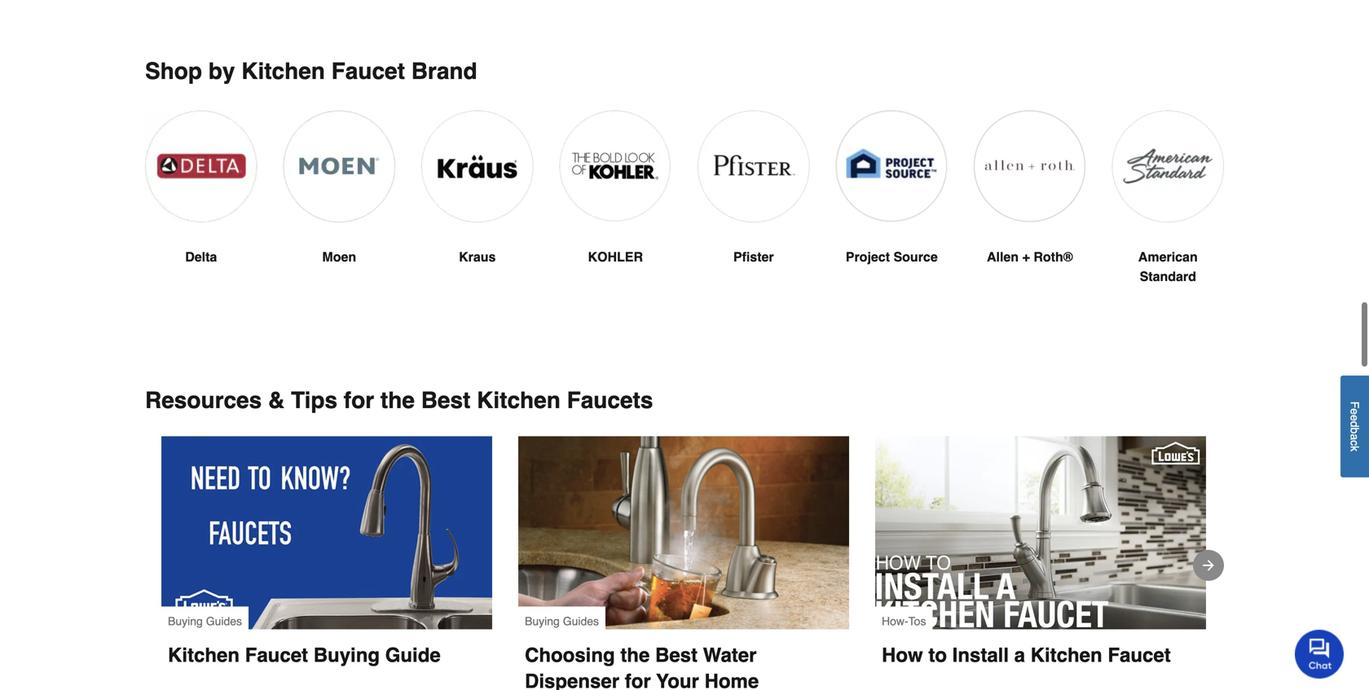 Task type: describe. For each thing, give the bounding box(es) containing it.
home
[[705, 671, 759, 691]]

k
[[1349, 446, 1362, 452]]

0 horizontal spatial a
[[1015, 645, 1026, 667]]

kraus link
[[422, 110, 534, 306]]

arrow right image
[[1201, 558, 1217, 574]]

buying for choosing the best water dispenser for your home
[[525, 615, 560, 628]]

learn how to choose a faucet. image
[[161, 437, 493, 630]]

american standard
[[1139, 249, 1198, 284]]

project source logo. image
[[836, 110, 948, 223]]

guides for choosing
[[563, 615, 599, 628]]

resources
[[145, 388, 262, 414]]

to
[[929, 645, 948, 667]]

how-tos
[[882, 615, 927, 628]]

shop by kitchen faucet brand
[[145, 58, 478, 84]]

allen + roth®
[[987, 249, 1074, 265]]

pfister
[[734, 249, 774, 265]]

buying for kitchen faucet buying guide
[[168, 615, 203, 628]]

faucets
[[567, 388, 654, 414]]

install
[[953, 645, 1010, 667]]

&
[[268, 388, 285, 414]]

roth®
[[1034, 249, 1074, 265]]

american
[[1139, 249, 1198, 265]]

choosing the best water dispenser for your home
[[525, 645, 763, 691]]

f
[[1349, 402, 1362, 409]]

project
[[846, 249, 890, 265]]

a woman using an insinkerator satin nickel instant hot-water dispenser to make a cup of tea. image
[[519, 437, 850, 630]]

1 horizontal spatial buying
[[314, 645, 380, 667]]

a inside button
[[1349, 434, 1362, 441]]

best inside choosing the best water dispenser for your home
[[656, 645, 698, 667]]

buying guides for kitchen
[[168, 615, 242, 628]]

b
[[1349, 428, 1362, 434]]

project source
[[846, 249, 938, 265]]



Task type: locate. For each thing, give the bounding box(es) containing it.
c
[[1349, 441, 1362, 446]]

2 guides from the left
[[563, 615, 599, 628]]

moen
[[322, 249, 356, 265]]

0 horizontal spatial buying
[[168, 615, 203, 628]]

e
[[1349, 409, 1362, 415], [1349, 415, 1362, 422]]

kohler logo. image
[[560, 110, 672, 221]]

allen
[[987, 249, 1019, 265]]

1 horizontal spatial the
[[621, 645, 650, 667]]

kohler
[[588, 249, 643, 265]]

1 horizontal spatial a
[[1349, 434, 1362, 441]]

1 e from the top
[[1349, 409, 1362, 415]]

guide
[[385, 645, 441, 667]]

your
[[657, 671, 700, 691]]

for right tips
[[344, 388, 374, 414]]

2 horizontal spatial faucet
[[1108, 645, 1172, 667]]

2 buying guides from the left
[[525, 615, 599, 628]]

1 horizontal spatial faucet
[[332, 58, 405, 84]]

a right install at right
[[1015, 645, 1026, 667]]

f e e d b a c k button
[[1341, 376, 1370, 478]]

how-
[[882, 615, 909, 628]]

0 horizontal spatial the
[[381, 388, 415, 414]]

faucet
[[332, 58, 405, 84], [245, 645, 308, 667], [1108, 645, 1172, 667]]

a up the k
[[1349, 434, 1362, 441]]

delta
[[185, 249, 217, 265]]

1 horizontal spatial guides
[[563, 615, 599, 628]]

tos
[[909, 615, 927, 628]]

chat invite button image
[[1296, 630, 1345, 679]]

allen + roth® link
[[974, 110, 1087, 306]]

0 vertical spatial the
[[381, 388, 415, 414]]

moen logo. image
[[283, 110, 395, 223]]

source
[[894, 249, 938, 265]]

kitchen
[[242, 58, 325, 84], [477, 388, 561, 414], [168, 645, 240, 667], [1031, 645, 1103, 667]]

buying guides
[[168, 615, 242, 628], [525, 615, 599, 628]]

e up d
[[1349, 409, 1362, 415]]

brand
[[412, 58, 478, 84]]

for
[[344, 388, 374, 414], [625, 671, 651, 691]]

american standard link
[[1113, 110, 1225, 326]]

how
[[882, 645, 924, 667]]

tips
[[291, 388, 338, 414]]

guides
[[206, 615, 242, 628], [563, 615, 599, 628]]

d
[[1349, 422, 1362, 428]]

0 horizontal spatial for
[[344, 388, 374, 414]]

1 vertical spatial for
[[625, 671, 651, 691]]

1 guides from the left
[[206, 615, 242, 628]]

resources & tips for the best kitchen faucets
[[145, 388, 654, 414]]

water
[[703, 645, 757, 667]]

0 vertical spatial for
[[344, 388, 374, 414]]

for left your
[[625, 671, 651, 691]]

the
[[381, 388, 415, 414], [621, 645, 650, 667]]

buying guides for choosing
[[525, 615, 599, 628]]

a
[[1349, 434, 1362, 441], [1015, 645, 1026, 667]]

0 horizontal spatial faucet
[[245, 645, 308, 667]]

how to install a kitchen faucet
[[882, 645, 1172, 667]]

american standard logo. image
[[1113, 110, 1225, 223]]

0 horizontal spatial buying guides
[[168, 615, 242, 628]]

0 vertical spatial best
[[421, 388, 471, 414]]

standard
[[1140, 269, 1197, 284]]

shop
[[145, 58, 202, 84]]

2 horizontal spatial buying
[[525, 615, 560, 628]]

1 vertical spatial best
[[656, 645, 698, 667]]

kraus
[[459, 249, 496, 265]]

pfister link
[[698, 110, 810, 306]]

for inside choosing the best water dispenser for your home
[[625, 671, 651, 691]]

dispenser
[[525, 671, 620, 691]]

pfister logo. image
[[698, 110, 810, 223]]

1 horizontal spatial for
[[625, 671, 651, 691]]

choosing
[[525, 645, 615, 667]]

0 horizontal spatial guides
[[206, 615, 242, 628]]

0 vertical spatial a
[[1349, 434, 1362, 441]]

1 vertical spatial a
[[1015, 645, 1026, 667]]

moen link
[[283, 110, 395, 306]]

a video about how to install a kitchen faucet. image
[[876, 437, 1207, 630]]

kitchen faucet buying guide
[[168, 645, 441, 667]]

f e e d b a c k
[[1349, 402, 1362, 452]]

kohler link
[[560, 110, 672, 306]]

1 vertical spatial the
[[621, 645, 650, 667]]

e up b
[[1349, 415, 1362, 422]]

allen and roth logo. image
[[974, 110, 1087, 223]]

by
[[209, 58, 235, 84]]

1 horizontal spatial buying guides
[[525, 615, 599, 628]]

best
[[421, 388, 471, 414], [656, 645, 698, 667]]

kraus logo. image
[[422, 110, 534, 223]]

project source link
[[836, 110, 948, 306]]

guides for kitchen
[[206, 615, 242, 628]]

+
[[1023, 249, 1031, 265]]

the inside choosing the best water dispenser for your home
[[621, 645, 650, 667]]

1 buying guides from the left
[[168, 615, 242, 628]]

delta logo. image
[[145, 110, 257, 223]]

2 e from the top
[[1349, 415, 1362, 422]]

1 horizontal spatial best
[[656, 645, 698, 667]]

delta link
[[145, 110, 257, 306]]

buying
[[168, 615, 203, 628], [525, 615, 560, 628], [314, 645, 380, 667]]

0 horizontal spatial best
[[421, 388, 471, 414]]



Task type: vqa. For each thing, say whether or not it's contained in the screenshot.


